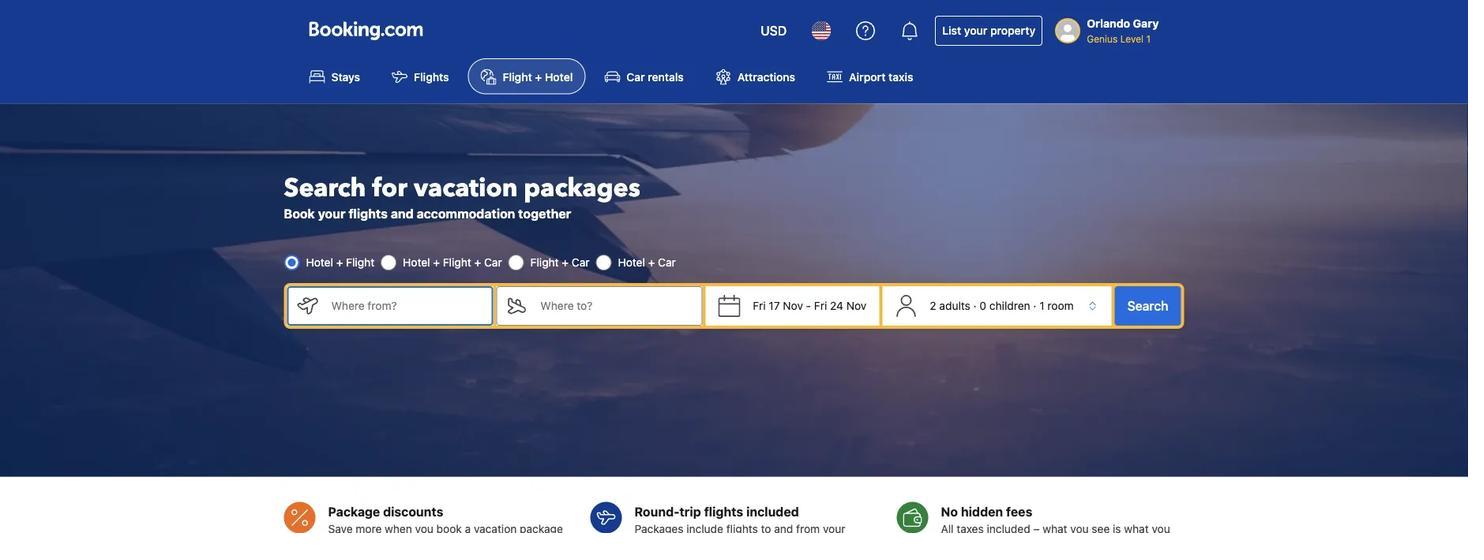 Task type: vqa. For each thing, say whether or not it's contained in the screenshot.
tracking
no



Task type: describe. For each thing, give the bounding box(es) containing it.
book
[[284, 206, 315, 221]]

stays
[[331, 70, 360, 83]]

1 vertical spatial flights
[[704, 505, 744, 520]]

and
[[391, 206, 414, 221]]

package
[[328, 505, 380, 520]]

airport taxis link
[[814, 58, 926, 94]]

1 inside orlando gary genius level 1
[[1147, 33, 1151, 44]]

fri 17 nov - fri 24 nov
[[753, 300, 867, 313]]

Where from? field
[[319, 287, 493, 326]]

usd button
[[751, 12, 796, 50]]

discounts
[[383, 505, 443, 520]]

17
[[769, 300, 780, 313]]

search for search for vacation packages book your flights and accommodation together
[[284, 171, 366, 206]]

hotel + flight
[[306, 256, 375, 269]]

1 · from the left
[[974, 300, 977, 313]]

0
[[980, 300, 987, 313]]

level
[[1121, 33, 1144, 44]]

car rentals link
[[592, 58, 697, 94]]

1 nov from the left
[[783, 300, 803, 313]]

children
[[990, 300, 1031, 313]]

1 fri from the left
[[753, 300, 766, 313]]

gary
[[1133, 17, 1159, 30]]

list your property
[[943, 24, 1036, 37]]

rentals
[[648, 70, 684, 83]]

attractions
[[738, 70, 796, 83]]

stays link
[[297, 58, 373, 94]]

trip
[[680, 505, 701, 520]]

no hidden fees
[[941, 505, 1033, 520]]

hidden
[[961, 505, 1003, 520]]

included
[[747, 505, 799, 520]]

accommodation
[[417, 206, 515, 221]]

attractions link
[[703, 58, 808, 94]]

+ for flight + car
[[562, 256, 569, 269]]

2 · from the left
[[1034, 300, 1037, 313]]

for
[[372, 171, 408, 206]]

airport taxis
[[849, 70, 913, 83]]

+ for hotel + flight + car
[[433, 256, 440, 269]]

packages
[[524, 171, 640, 206]]

no
[[941, 505, 958, 520]]

round-trip flights included
[[635, 505, 799, 520]]

Where to? field
[[528, 287, 702, 326]]

vacation
[[414, 171, 518, 206]]

round-
[[635, 505, 680, 520]]

+ for hotel + car
[[648, 256, 655, 269]]

room
[[1048, 300, 1074, 313]]



Task type: locate. For each thing, give the bounding box(es) containing it.
orlando gary genius level 1
[[1087, 17, 1159, 44]]

24
[[830, 300, 844, 313]]

list your property link
[[935, 16, 1043, 46]]

airport
[[849, 70, 886, 83]]

· right "children" at the bottom of page
[[1034, 300, 1037, 313]]

1 horizontal spatial ·
[[1034, 300, 1037, 313]]

your right list
[[964, 24, 988, 37]]

+
[[535, 70, 542, 83], [336, 256, 343, 269], [433, 256, 440, 269], [474, 256, 481, 269], [562, 256, 569, 269], [648, 256, 655, 269]]

property
[[991, 24, 1036, 37]]

search inside button
[[1128, 299, 1169, 314]]

1 vertical spatial search
[[1128, 299, 1169, 314]]

hotel for hotel + flight + car
[[403, 256, 430, 269]]

1 horizontal spatial your
[[964, 24, 988, 37]]

car
[[627, 70, 645, 83], [484, 256, 502, 269], [572, 256, 590, 269], [658, 256, 676, 269]]

car rentals
[[627, 70, 684, 83]]

flight + hotel
[[503, 70, 573, 83]]

1 down gary
[[1147, 33, 1151, 44]]

nov right 24
[[847, 300, 867, 313]]

+ for hotel + flight
[[336, 256, 343, 269]]

search
[[284, 171, 366, 206], [1128, 299, 1169, 314]]

flights
[[414, 70, 449, 83]]

search for search
[[1128, 299, 1169, 314]]

hotel for hotel + car
[[618, 256, 645, 269]]

0 vertical spatial search
[[284, 171, 366, 206]]

fri left 17
[[753, 300, 766, 313]]

0 horizontal spatial search
[[284, 171, 366, 206]]

nov
[[783, 300, 803, 313], [847, 300, 867, 313]]

0 horizontal spatial flights
[[349, 206, 388, 221]]

1 vertical spatial 1
[[1040, 300, 1045, 313]]

flight + hotel link
[[468, 58, 586, 94]]

1 horizontal spatial flights
[[704, 505, 744, 520]]

1 horizontal spatial fri
[[814, 300, 827, 313]]

· left 0 on the right bottom of page
[[974, 300, 977, 313]]

0 vertical spatial flights
[[349, 206, 388, 221]]

2 nov from the left
[[847, 300, 867, 313]]

your right book
[[318, 206, 346, 221]]

adults
[[940, 300, 971, 313]]

flight
[[503, 70, 532, 83], [346, 256, 375, 269], [443, 256, 471, 269], [531, 256, 559, 269]]

1 vertical spatial your
[[318, 206, 346, 221]]

0 horizontal spatial your
[[318, 206, 346, 221]]

nov left -
[[783, 300, 803, 313]]

+ for flight + hotel
[[535, 70, 542, 83]]

hotel for hotel + flight
[[306, 256, 333, 269]]

usd
[[761, 23, 787, 38]]

2 fri from the left
[[814, 300, 827, 313]]

flights right the trip
[[704, 505, 744, 520]]

fees
[[1006, 505, 1033, 520]]

your
[[964, 24, 988, 37], [318, 206, 346, 221]]

2
[[930, 300, 937, 313]]

1 horizontal spatial 1
[[1147, 33, 1151, 44]]

search inside search for vacation packages book your flights and accommodation together
[[284, 171, 366, 206]]

0 vertical spatial your
[[964, 24, 988, 37]]

search for vacation packages book your flights and accommodation together
[[284, 171, 640, 221]]

1 horizontal spatial search
[[1128, 299, 1169, 314]]

flight + car
[[531, 256, 590, 269]]

fri
[[753, 300, 766, 313], [814, 300, 827, 313]]

flights inside search for vacation packages book your flights and accommodation together
[[349, 206, 388, 221]]

0 horizontal spatial fri
[[753, 300, 766, 313]]

-
[[806, 300, 811, 313]]

hotel + flight + car
[[403, 256, 502, 269]]

2 adults · 0 children · 1 room
[[930, 300, 1074, 313]]

0 horizontal spatial nov
[[783, 300, 803, 313]]

1
[[1147, 33, 1151, 44], [1040, 300, 1045, 313]]

0 horizontal spatial 1
[[1040, 300, 1045, 313]]

list
[[943, 24, 962, 37]]

0 horizontal spatial ·
[[974, 300, 977, 313]]

package discounts
[[328, 505, 443, 520]]

flights down for
[[349, 206, 388, 221]]

flights
[[349, 206, 388, 221], [704, 505, 744, 520]]

flights link
[[379, 58, 462, 94]]

·
[[974, 300, 977, 313], [1034, 300, 1037, 313]]

0 vertical spatial 1
[[1147, 33, 1151, 44]]

genius
[[1087, 33, 1118, 44]]

together
[[518, 206, 571, 221]]

fri right -
[[814, 300, 827, 313]]

1 left "room"
[[1040, 300, 1045, 313]]

orlando
[[1087, 17, 1131, 30]]

1 horizontal spatial nov
[[847, 300, 867, 313]]

search button
[[1115, 287, 1181, 326]]

hotel + car
[[618, 256, 676, 269]]

booking.com online hotel reservations image
[[309, 21, 423, 40]]

hotel
[[545, 70, 573, 83], [306, 256, 333, 269], [403, 256, 430, 269], [618, 256, 645, 269]]

your inside search for vacation packages book your flights and accommodation together
[[318, 206, 346, 221]]

taxis
[[889, 70, 913, 83]]



